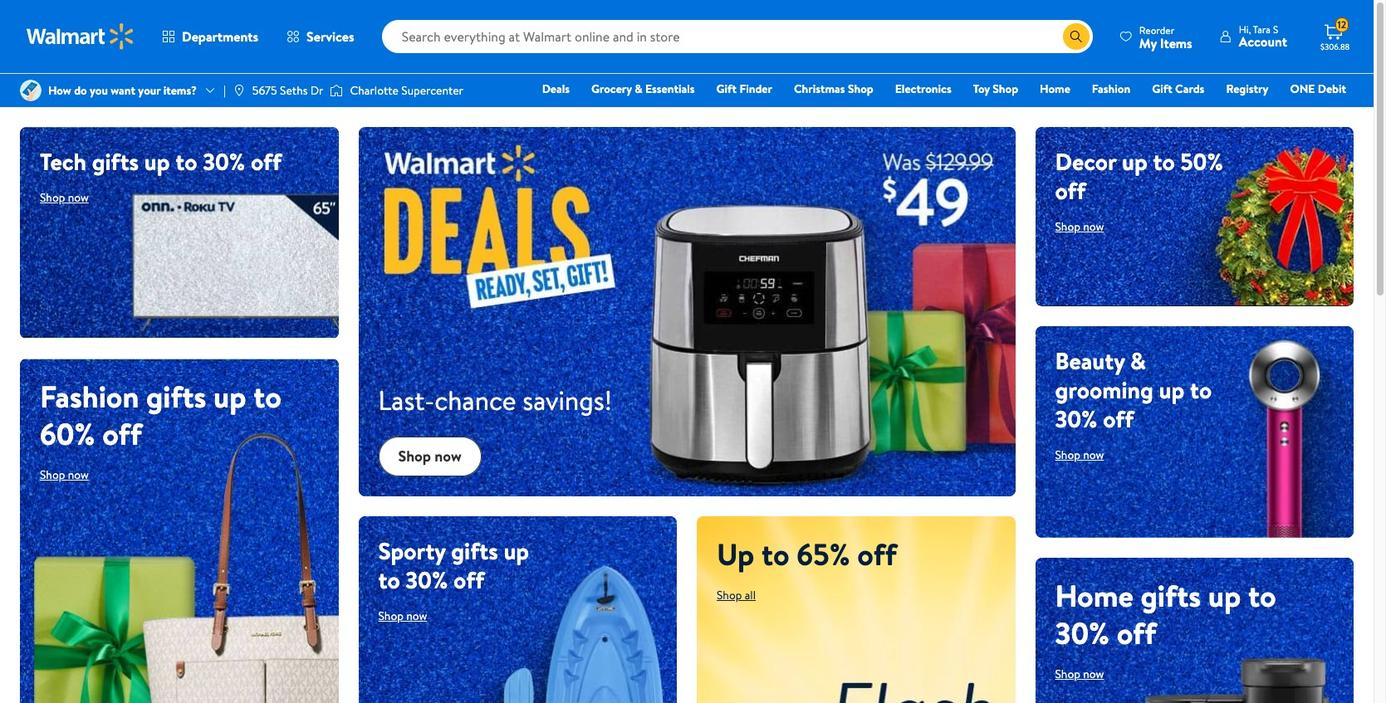 Task type: locate. For each thing, give the bounding box(es) containing it.
5675 seths dr
[[252, 82, 324, 99]]

how do you want your items?
[[48, 82, 197, 99]]

shop now for sporty gifts up to 30% off
[[378, 608, 427, 625]]

& right the grocery
[[635, 81, 643, 97]]

fashion
[[1092, 81, 1131, 97], [40, 376, 139, 418]]

1 gift from the left
[[717, 81, 737, 97]]

beauty & grooming up to 30% off
[[1056, 345, 1212, 435]]

0 horizontal spatial fashion
[[40, 376, 139, 418]]

1 vertical spatial fashion
[[40, 376, 139, 418]]

gift cards link
[[1145, 80, 1213, 98]]

beauty
[[1056, 345, 1125, 377]]

shop now link for tech gifts up to 30% off
[[40, 189, 89, 206]]

gifts inside fashion gifts up to 60% off
[[146, 376, 206, 418]]

to inside home gifts up to 30% off
[[1249, 576, 1277, 617]]

shop now for home gifts up to 30% off
[[1056, 666, 1105, 683]]

tech
[[40, 145, 86, 178]]

shop for home gifts up to 30% off
[[1056, 666, 1081, 683]]

gifts
[[92, 145, 139, 178], [146, 376, 206, 418], [451, 535, 498, 567], [1141, 576, 1202, 617]]

items?
[[163, 82, 197, 99]]

fashion for fashion gifts up to 60% off
[[40, 376, 139, 418]]

 image right dr
[[330, 82, 343, 99]]

shop now
[[40, 189, 89, 206], [1056, 219, 1105, 235], [398, 447, 462, 467], [1056, 447, 1105, 463], [40, 467, 89, 484], [378, 608, 427, 625], [1056, 666, 1105, 683]]

to
[[176, 145, 197, 178], [1154, 145, 1175, 178], [1191, 374, 1212, 406], [254, 376, 282, 418], [762, 534, 790, 576], [378, 564, 400, 597], [1249, 576, 1277, 617]]

30% inside sporty gifts up to 30% off
[[406, 564, 448, 597]]

now for fashion gifts up to 60% off
[[68, 467, 89, 484]]

services button
[[273, 17, 369, 57]]

hi, tara s account
[[1239, 22, 1288, 51]]

shop
[[848, 81, 874, 97], [993, 81, 1019, 97], [40, 189, 65, 206], [1056, 219, 1081, 235], [398, 447, 431, 467], [1056, 447, 1081, 463], [40, 467, 65, 484], [717, 587, 742, 604], [378, 608, 404, 625], [1056, 666, 1081, 683]]

up to 65% off
[[717, 534, 897, 576]]

gift inside gift cards link
[[1153, 81, 1173, 97]]

gift finder link
[[709, 80, 780, 98]]

shop inside 'link'
[[993, 81, 1019, 97]]

your
[[138, 82, 161, 99]]

walmart image
[[27, 23, 135, 50]]

home for home gifts up to 30% off
[[1056, 576, 1134, 617]]

christmas
[[794, 81, 846, 97]]

gifts inside sporty gifts up to 30% off
[[451, 535, 498, 567]]

registry link
[[1219, 80, 1277, 98]]

fashion for fashion
[[1092, 81, 1131, 97]]

shop for fashion gifts up to 60% off
[[40, 467, 65, 484]]

0 vertical spatial &
[[635, 81, 643, 97]]

my
[[1140, 34, 1157, 52]]

off inside sporty gifts up to 30% off
[[454, 564, 485, 597]]

decor
[[1056, 145, 1117, 178]]

0 vertical spatial home
[[1040, 81, 1071, 97]]

1 horizontal spatial gift
[[1153, 81, 1173, 97]]

1 vertical spatial &
[[1131, 345, 1147, 377]]

30% inside home gifts up to 30% off
[[1056, 613, 1110, 654]]

2 gift from the left
[[1153, 81, 1173, 97]]

 image for 5675
[[233, 84, 246, 97]]

shop for up to 65% off
[[717, 587, 742, 604]]

christmas shop
[[794, 81, 874, 97]]

grocery
[[592, 81, 632, 97]]

to inside decor up to 50% off
[[1154, 145, 1175, 178]]

 image left how
[[20, 80, 42, 101]]

gifts inside home gifts up to 30% off
[[1141, 576, 1202, 617]]

gift
[[717, 81, 737, 97], [1153, 81, 1173, 97]]

toy shop
[[974, 81, 1019, 97]]

decor up to 50% off
[[1056, 145, 1224, 207]]

0 horizontal spatial  image
[[20, 80, 42, 101]]

0 horizontal spatial &
[[635, 81, 643, 97]]

off inside beauty & grooming up to 30% off
[[1104, 403, 1134, 435]]

off inside fashion gifts up to 60% off
[[102, 414, 142, 455]]

fashion inside fashion gifts up to 60% off
[[40, 376, 139, 418]]

home link
[[1033, 80, 1078, 98]]

off inside decor up to 50% off
[[1056, 174, 1087, 207]]

 image
[[20, 80, 42, 101], [330, 82, 343, 99], [233, 84, 246, 97]]

1 horizontal spatial fashion
[[1092, 81, 1131, 97]]

shop now link for sporty gifts up to 30% off
[[378, 608, 427, 625]]

all
[[745, 587, 756, 604]]

1 vertical spatial home
[[1056, 576, 1134, 617]]

Search search field
[[382, 20, 1093, 53]]

$306.88
[[1321, 41, 1350, 52]]

shop for tech gifts up to 30% off
[[40, 189, 65, 206]]

how
[[48, 82, 71, 99]]

&
[[635, 81, 643, 97], [1131, 345, 1147, 377]]

30% inside beauty & grooming up to 30% off
[[1056, 403, 1098, 435]]

up
[[717, 534, 755, 576]]

Walmart Site-Wide search field
[[382, 20, 1093, 53]]

tech gifts up to 30% off
[[40, 145, 282, 178]]

reorder
[[1140, 23, 1175, 37]]

deals
[[542, 81, 570, 97]]

& inside beauty & grooming up to 30% off
[[1131, 345, 1147, 377]]

shop now link
[[40, 189, 89, 206], [1056, 219, 1105, 235], [378, 437, 482, 477], [1056, 447, 1105, 463], [40, 467, 89, 484], [378, 608, 427, 625], [1056, 666, 1105, 683]]

 image for how
[[20, 80, 42, 101]]

grocery & essentials
[[592, 81, 695, 97]]

0 vertical spatial fashion
[[1092, 81, 1131, 97]]

gifts for fashion
[[146, 376, 206, 418]]

30%
[[203, 145, 245, 178], [1056, 403, 1098, 435], [406, 564, 448, 597], [1056, 613, 1110, 654]]

items
[[1161, 34, 1193, 52]]

up
[[144, 145, 170, 178], [1123, 145, 1148, 178], [1160, 374, 1185, 406], [214, 376, 247, 418], [504, 535, 529, 567], [1209, 576, 1242, 617]]

now
[[68, 189, 89, 206], [1084, 219, 1105, 235], [435, 447, 462, 467], [1084, 447, 1105, 463], [68, 467, 89, 484], [407, 608, 427, 625], [1084, 666, 1105, 683]]

home inside home gifts up to 30% off
[[1056, 576, 1134, 617]]

now for sporty gifts up to 30% off
[[407, 608, 427, 625]]

to inside fashion gifts up to 60% off
[[254, 376, 282, 418]]

gifts for home
[[1141, 576, 1202, 617]]

off
[[251, 145, 282, 178], [1056, 174, 1087, 207], [1104, 403, 1134, 435], [102, 414, 142, 455], [858, 534, 897, 576], [454, 564, 485, 597], [1117, 613, 1157, 654]]

fashion inside "link"
[[1092, 81, 1131, 97]]

now for home gifts up to 30% off
[[1084, 666, 1105, 683]]

up inside fashion gifts up to 60% off
[[214, 376, 247, 418]]

sporty
[[378, 535, 446, 567]]

home
[[1040, 81, 1071, 97], [1056, 576, 1134, 617]]

1 horizontal spatial  image
[[233, 84, 246, 97]]

up inside home gifts up to 30% off
[[1209, 576, 1242, 617]]

charlotte
[[350, 82, 399, 99]]

2 horizontal spatial  image
[[330, 82, 343, 99]]

tara
[[1254, 22, 1271, 37]]

gift inside gift finder link
[[717, 81, 737, 97]]

65%
[[797, 534, 851, 576]]

up inside sporty gifts up to 30% off
[[504, 535, 529, 567]]

account
[[1239, 32, 1288, 51]]

1 horizontal spatial &
[[1131, 345, 1147, 377]]

toy
[[974, 81, 990, 97]]

shop now for fashion gifts up to 60% off
[[40, 467, 89, 484]]

home gifts up to 30% off
[[1056, 576, 1277, 654]]

up for tech gifts up to 30% off
[[144, 145, 170, 178]]

gift finder
[[717, 81, 773, 97]]

0 horizontal spatial gift
[[717, 81, 737, 97]]

& right beauty
[[1131, 345, 1147, 377]]

shop now link for fashion gifts up to 60% off
[[40, 467, 89, 484]]

s
[[1274, 22, 1279, 37]]

gift left finder
[[717, 81, 737, 97]]

gift left cards
[[1153, 81, 1173, 97]]

 image right |
[[233, 84, 246, 97]]

one
[[1291, 81, 1316, 97]]

& for grooming
[[1131, 345, 1147, 377]]



Task type: vqa. For each thing, say whether or not it's contained in the screenshot.
the How to the left
no



Task type: describe. For each thing, give the bounding box(es) containing it.
50%
[[1181, 145, 1224, 178]]

want
[[111, 82, 135, 99]]

supercenter
[[402, 82, 464, 99]]

30% for tech gifts up to 30% off
[[203, 145, 245, 178]]

to inside sporty gifts up to 30% off
[[378, 564, 400, 597]]

5675
[[252, 82, 277, 99]]

gifts for sporty
[[451, 535, 498, 567]]

deals link
[[535, 80, 578, 98]]

toy shop link
[[966, 80, 1026, 98]]

|
[[224, 82, 226, 99]]

grooming
[[1056, 374, 1154, 406]]

hi,
[[1239, 22, 1252, 37]]

search icon image
[[1070, 30, 1083, 43]]

60%
[[40, 414, 95, 455]]

up for fashion gifts up to 60% off
[[214, 376, 247, 418]]

dr
[[311, 82, 324, 99]]

to inside beauty & grooming up to 30% off
[[1191, 374, 1212, 406]]

one debit walmart+
[[1291, 81, 1347, 120]]

walmart+ link
[[1290, 103, 1354, 121]]

do
[[74, 82, 87, 99]]

now for tech gifts up to 30% off
[[68, 189, 89, 206]]

shop for decor up to 50% off
[[1056, 219, 1081, 235]]

now for decor up to 50% off
[[1084, 219, 1105, 235]]

up for home gifts up to 30% off
[[1209, 576, 1242, 617]]

electronics link
[[888, 80, 959, 98]]

charlotte supercenter
[[350, 82, 464, 99]]

shop now for tech gifts up to 30% off
[[40, 189, 89, 206]]

reorder my items
[[1140, 23, 1193, 52]]

sporty gifts up to 30% off
[[378, 535, 529, 597]]

 image for charlotte
[[330, 82, 343, 99]]

debit
[[1318, 81, 1347, 97]]

fashion gifts up to 60% off
[[40, 376, 282, 455]]

cards
[[1176, 81, 1205, 97]]

electronics
[[896, 81, 952, 97]]

up inside decor up to 50% off
[[1123, 145, 1148, 178]]

30% for sporty gifts up to 30% off
[[406, 564, 448, 597]]

one debit link
[[1283, 80, 1354, 98]]

services
[[307, 27, 354, 46]]

shop for sporty gifts up to 30% off
[[378, 608, 404, 625]]

shop all
[[717, 587, 756, 604]]

gift for gift finder
[[717, 81, 737, 97]]

shop now for decor up to 50% off
[[1056, 219, 1105, 235]]

gift for gift cards
[[1153, 81, 1173, 97]]

12
[[1338, 18, 1347, 32]]

gifts for tech
[[92, 145, 139, 178]]

up for sporty gifts up to 30% off
[[504, 535, 529, 567]]

30% for home gifts up to 30% off
[[1056, 613, 1110, 654]]

finder
[[740, 81, 773, 97]]

& for essentials
[[635, 81, 643, 97]]

up inside beauty & grooming up to 30% off
[[1160, 374, 1185, 406]]

shop now link for decor up to 50% off
[[1056, 219, 1105, 235]]

shop all link
[[717, 587, 756, 604]]

off inside home gifts up to 30% off
[[1117, 613, 1157, 654]]

walmart+
[[1297, 104, 1347, 120]]

home for home
[[1040, 81, 1071, 97]]

you
[[90, 82, 108, 99]]

essentials
[[646, 81, 695, 97]]

shop now for beauty & grooming up to 30% off
[[1056, 447, 1105, 463]]

registry
[[1227, 81, 1269, 97]]

shop for beauty & grooming up to 30% off
[[1056, 447, 1081, 463]]

fashion link
[[1085, 80, 1139, 98]]

departments
[[182, 27, 258, 46]]

christmas shop link
[[787, 80, 881, 98]]

gift cards
[[1153, 81, 1205, 97]]

shop now link for home gifts up to 30% off
[[1056, 666, 1105, 683]]

departments button
[[148, 17, 273, 57]]

seths
[[280, 82, 308, 99]]

shop now link for beauty & grooming up to 30% off
[[1056, 447, 1105, 463]]

now for beauty & grooming up to 30% off
[[1084, 447, 1105, 463]]

grocery & essentials link
[[584, 80, 703, 98]]



